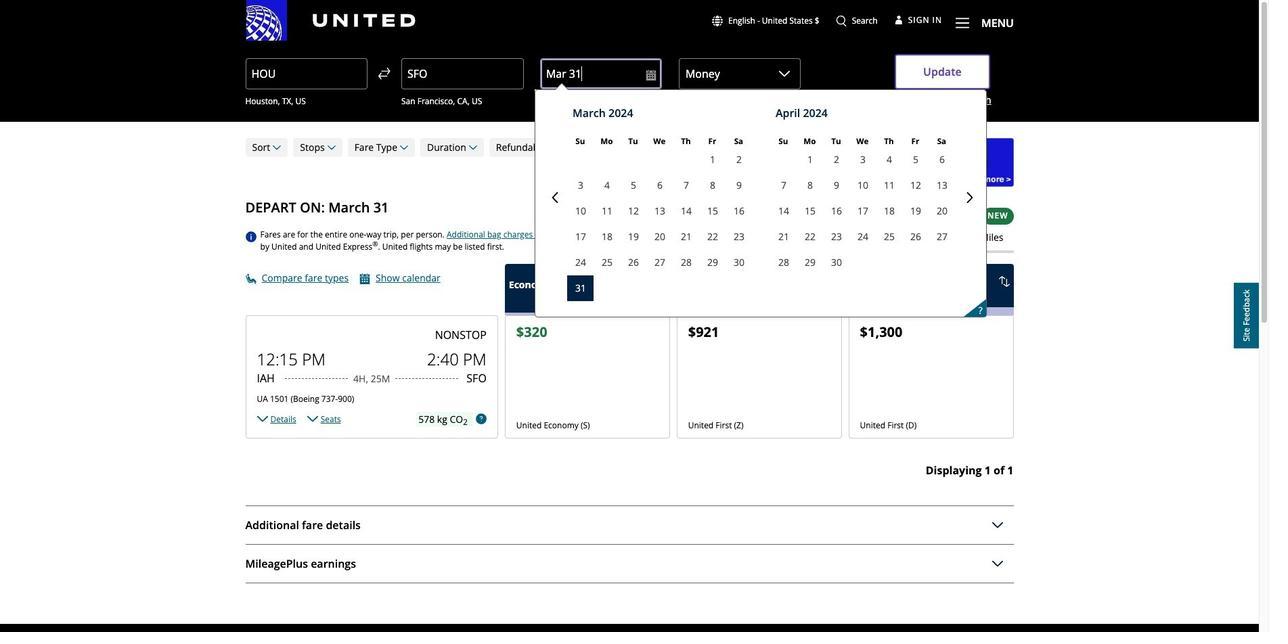 Task type: vqa. For each thing, say whether or not it's contained in the screenshot.
"Move forward to switch to the next month." 'icon'
yes



Task type: describe. For each thing, give the bounding box(es) containing it.
To text field
[[402, 58, 524, 89]]

1 row from the top
[[245, 264, 1014, 315]]

Date text field
[[540, 58, 662, 89]]

From text field
[[245, 58, 368, 89]]

2 row from the top
[[245, 315, 1014, 439]]

united logo link to homepage image
[[246, 0, 416, 41]]



Task type: locate. For each thing, give the bounding box(es) containing it.
row
[[245, 264, 1014, 315], [245, 315, 1014, 439]]

currently in english united states	$ enter to change image
[[712, 16, 723, 26]]

move backward to switch to the previous month. image
[[550, 192, 561, 203]]

tab list
[[879, 230, 1014, 253]]

calendar application
[[539, 90, 1270, 317]]

None text field
[[517, 323, 659, 421], [688, 323, 831, 421], [860, 323, 1003, 421], [517, 323, 659, 421], [688, 323, 831, 421], [860, 323, 1003, 421]]

move forward to switch to the next month. image
[[965, 192, 976, 203]]

sort by price image
[[999, 276, 1010, 287]]

qdd6h image
[[245, 232, 256, 242]]

footer
[[0, 625, 1259, 632]]



